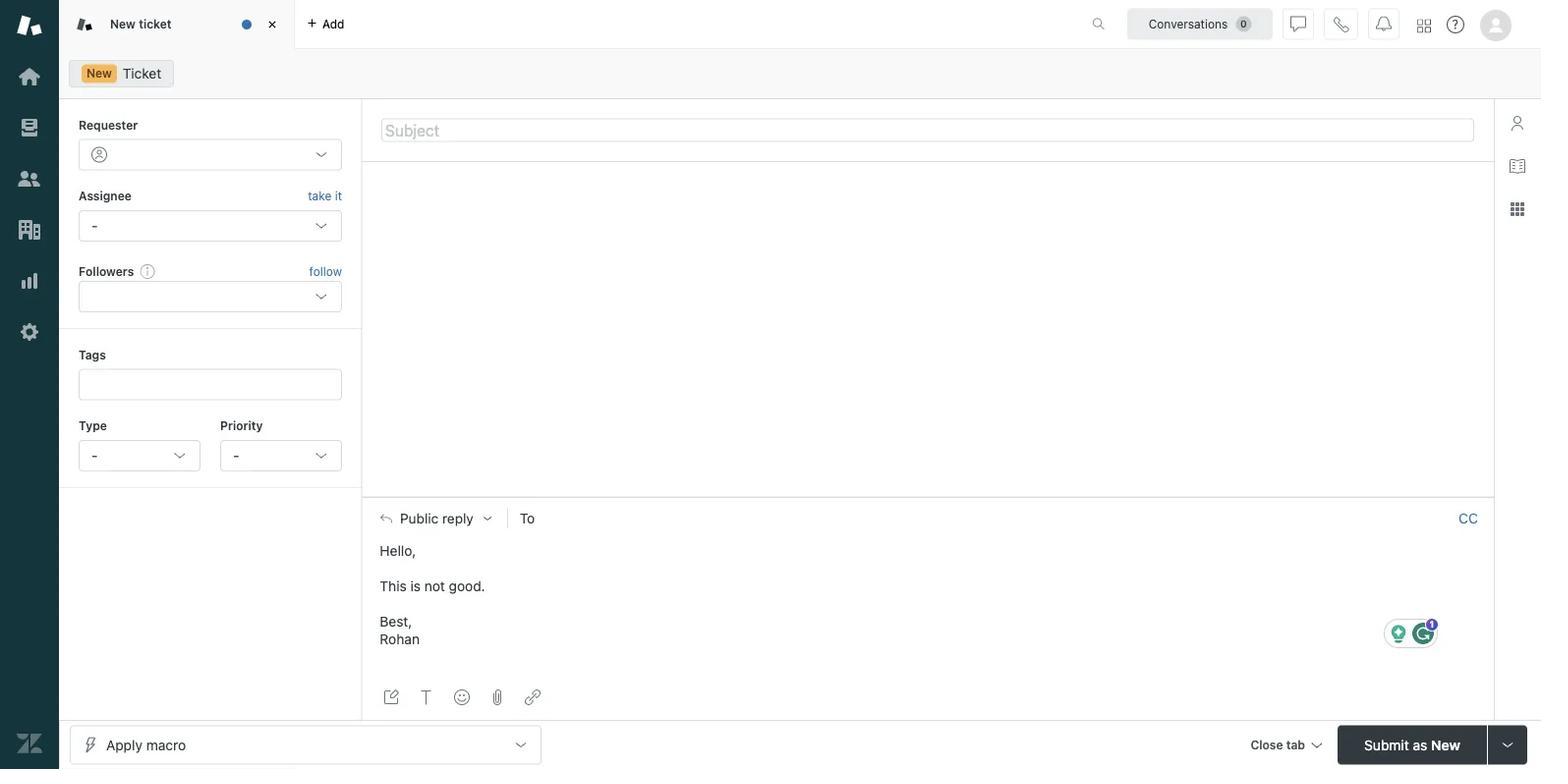 Task type: locate. For each thing, give the bounding box(es) containing it.
take it
[[308, 189, 342, 203]]

good.
[[449, 578, 485, 595]]

best, rohan
[[380, 614, 420, 648]]

new inside secondary element
[[87, 66, 112, 80]]

1 horizontal spatial - button
[[220, 440, 342, 472]]

add
[[322, 17, 345, 31]]

add button
[[295, 0, 356, 48]]

0 vertical spatial new
[[110, 17, 136, 31]]

- button
[[79, 440, 201, 472], [220, 440, 342, 472]]

new inside tab
[[110, 17, 136, 31]]

tab
[[1286, 739, 1305, 752]]

get help image
[[1447, 16, 1465, 33]]

is
[[410, 578, 421, 595]]

public reply button
[[363, 498, 507, 539]]

- button down priority
[[220, 440, 342, 472]]

minimize composer image
[[920, 489, 936, 505]]

- inside assignee element
[[91, 218, 98, 234]]

organizations image
[[17, 217, 42, 243]]

apply
[[106, 737, 142, 753]]

requester
[[79, 118, 138, 132]]

add link (cmd k) image
[[525, 690, 541, 706]]

this is not good.
[[380, 578, 485, 595]]

followers
[[79, 264, 134, 278]]

- for priority
[[233, 448, 239, 464]]

ticket
[[123, 65, 161, 82]]

followers element
[[79, 281, 342, 313]]

notifications image
[[1376, 16, 1392, 32]]

conversations
[[1149, 17, 1228, 31]]

0 horizontal spatial - button
[[79, 440, 201, 472]]

new
[[110, 17, 136, 31], [87, 66, 112, 80], [1431, 737, 1461, 753]]

2 - button from the left
[[220, 440, 342, 472]]

- down priority
[[233, 448, 239, 464]]

type
[[79, 419, 107, 433]]

macro
[[146, 737, 186, 753]]

- down the type
[[91, 448, 98, 464]]

conversations button
[[1128, 8, 1273, 40]]

cc button
[[1459, 510, 1478, 528]]

new for new ticket
[[110, 17, 136, 31]]

zendesk products image
[[1417, 19, 1431, 33]]

cc
[[1459, 510, 1478, 527]]

- button for priority
[[220, 440, 342, 472]]

customers image
[[17, 166, 42, 192]]

- down assignee at the top left
[[91, 218, 98, 234]]

to
[[520, 510, 535, 527]]

draft mode image
[[383, 690, 399, 706]]

apps image
[[1510, 202, 1526, 217]]

- button down the type
[[79, 440, 201, 472]]

1 vertical spatial new
[[87, 66, 112, 80]]

take it button
[[308, 186, 342, 206]]

customer context image
[[1510, 115, 1526, 131]]

- button for type
[[79, 440, 201, 472]]

not
[[424, 578, 445, 595]]

this
[[380, 578, 407, 595]]

1 - button from the left
[[79, 440, 201, 472]]

format text image
[[419, 690, 434, 706]]

insert emojis image
[[454, 690, 470, 706]]

zendesk image
[[17, 731, 42, 757]]

reply
[[442, 510, 474, 527]]

-
[[91, 218, 98, 234], [91, 448, 98, 464], [233, 448, 239, 464]]

2 vertical spatial new
[[1431, 737, 1461, 753]]

close
[[1251, 739, 1283, 752]]



Task type: describe. For each thing, give the bounding box(es) containing it.
close tab button
[[1242, 726, 1330, 768]]

reporting image
[[17, 268, 42, 294]]

admin image
[[17, 319, 42, 345]]

info on adding followers image
[[140, 263, 156, 279]]

views image
[[17, 115, 42, 141]]

knowledge image
[[1510, 158, 1526, 174]]

submit as new
[[1365, 737, 1461, 753]]

public
[[400, 510, 439, 527]]

zendesk support image
[[17, 13, 42, 38]]

- for type
[[91, 448, 98, 464]]

button displays agent's chat status as invisible. image
[[1291, 16, 1306, 32]]

rohan
[[380, 631, 420, 648]]

priority
[[220, 419, 263, 433]]

Subject field
[[381, 118, 1475, 142]]

close tab
[[1251, 739, 1305, 752]]

as
[[1413, 737, 1428, 753]]

close image
[[262, 15, 282, 34]]

new ticket tab
[[59, 0, 295, 49]]

new ticket
[[110, 17, 172, 31]]

secondary element
[[59, 54, 1541, 93]]

main element
[[0, 0, 59, 770]]

new for new
[[87, 66, 112, 80]]

it
[[335, 189, 342, 203]]

follow button
[[309, 262, 342, 280]]

requester element
[[79, 139, 342, 170]]

public reply
[[400, 510, 474, 527]]

hello,
[[380, 543, 416, 559]]

submit
[[1365, 737, 1409, 753]]

ticket
[[139, 17, 172, 31]]

displays possible ticket submission types image
[[1500, 738, 1516, 753]]

tags
[[79, 348, 106, 362]]

apply macro
[[106, 737, 186, 753]]

tabs tab list
[[59, 0, 1071, 49]]

add attachment image
[[490, 690, 505, 706]]

assignee element
[[79, 210, 342, 242]]

assignee
[[79, 189, 132, 203]]

take
[[308, 189, 332, 203]]

Public reply composer text field
[[372, 539, 1485, 649]]

get started image
[[17, 64, 42, 89]]

follow
[[309, 264, 342, 278]]

best,
[[380, 614, 412, 630]]



Task type: vqa. For each thing, say whether or not it's contained in the screenshot.
Knowledge 'image'
yes



